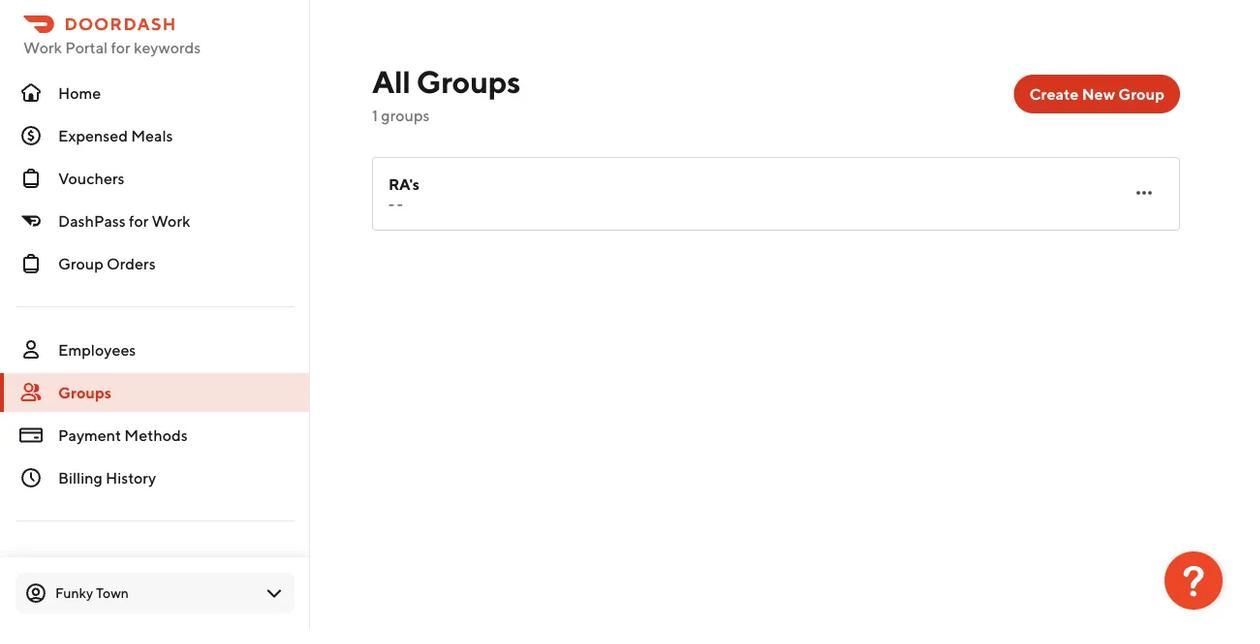 Task type: describe. For each thing, give the bounding box(es) containing it.
all groups 1 groups
[[372, 63, 521, 125]]

funky town
[[55, 585, 129, 601]]

methods
[[124, 426, 188, 444]]

expensed
[[58, 127, 128, 145]]

payment
[[58, 426, 121, 444]]

ra's - -
[[389, 175, 419, 212]]

work portal for keywords
[[23, 38, 201, 57]]

go
[[58, 555, 80, 573]]

billing history
[[58, 469, 156, 487]]

billing
[[58, 469, 103, 487]]

town
[[96, 585, 129, 601]]

create
[[1030, 85, 1079, 103]]

meals
[[131, 127, 173, 145]]

work inside dashpass for work "link"
[[152, 212, 190, 230]]

group inside create new group button
[[1119, 85, 1165, 103]]

groups link
[[0, 373, 310, 412]]

create new group button
[[1014, 75, 1181, 113]]

1 - from the left
[[389, 196, 395, 212]]

dashpass
[[58, 212, 126, 230]]

groups
[[381, 106, 430, 125]]

group orders
[[58, 254, 156, 273]]

create new group
[[1030, 85, 1165, 103]]

group inside "group orders" link
[[58, 254, 104, 273]]

home link
[[0, 74, 310, 112]]

vouchers link
[[0, 159, 310, 198]]

vouchers
[[58, 169, 125, 188]]

employees
[[58, 341, 136, 359]]

0 horizontal spatial work
[[23, 38, 62, 57]]

for inside "link"
[[129, 212, 149, 230]]

history
[[106, 469, 156, 487]]

0 horizontal spatial groups
[[58, 383, 112, 402]]

1
[[372, 106, 378, 125]]



Task type: vqa. For each thing, say whether or not it's contained in the screenshot.
'Capastrami' image related to Eric M
no



Task type: locate. For each thing, give the bounding box(es) containing it.
0 vertical spatial for
[[111, 38, 131, 57]]

to
[[83, 555, 97, 573]]

1 vertical spatial for
[[129, 212, 149, 230]]

2 - from the left
[[397, 196, 403, 212]]

billing history link
[[0, 459, 310, 497]]

doordash.com
[[101, 555, 206, 573]]

employees link
[[0, 331, 310, 369]]

for
[[111, 38, 131, 57], [129, 212, 149, 230]]

groups up groups
[[417, 63, 521, 99]]

go to doordash.com
[[58, 555, 206, 573]]

work
[[23, 38, 62, 57], [152, 212, 190, 230]]

group down dashpass
[[58, 254, 104, 273]]

expensed meals link
[[0, 116, 310, 155]]

1 vertical spatial group
[[58, 254, 104, 273]]

payment methods link
[[0, 416, 310, 455]]

new
[[1082, 85, 1116, 103]]

groups up payment
[[58, 383, 112, 402]]

0 vertical spatial work
[[23, 38, 62, 57]]

for right portal
[[111, 38, 131, 57]]

1 horizontal spatial work
[[152, 212, 190, 230]]

payment methods
[[58, 426, 188, 444]]

funky
[[55, 585, 93, 601]]

1 vertical spatial work
[[152, 212, 190, 230]]

actions image
[[1133, 181, 1156, 205]]

1 horizontal spatial groups
[[417, 63, 521, 99]]

go to doordash.com link
[[0, 545, 310, 584]]

expensed meals
[[58, 127, 173, 145]]

home
[[58, 84, 101, 102]]

group
[[1119, 85, 1165, 103], [58, 254, 104, 273]]

work left portal
[[23, 38, 62, 57]]

for up orders
[[129, 212, 149, 230]]

0 vertical spatial groups
[[417, 63, 521, 99]]

-
[[389, 196, 395, 212], [397, 196, 403, 212]]

group orders link
[[0, 244, 310, 283]]

1 horizontal spatial group
[[1119, 85, 1165, 103]]

portal
[[65, 38, 108, 57]]

1 vertical spatial groups
[[58, 383, 112, 402]]

groups inside the all groups 1 groups
[[417, 63, 521, 99]]

1 horizontal spatial -
[[397, 196, 403, 212]]

0 horizontal spatial -
[[389, 196, 395, 212]]

0 horizontal spatial group
[[58, 254, 104, 273]]

ra's
[[389, 175, 419, 193]]

all
[[372, 63, 411, 99]]

dashpass for work link
[[0, 202, 310, 240]]

work down vouchers link
[[152, 212, 190, 230]]

open resource center image
[[1165, 552, 1223, 610]]

0 vertical spatial group
[[1119, 85, 1165, 103]]

orders
[[107, 254, 156, 273]]

dashpass for work
[[58, 212, 190, 230]]

groups
[[417, 63, 521, 99], [58, 383, 112, 402]]

group right new
[[1119, 85, 1165, 103]]

keywords
[[134, 38, 201, 57]]



